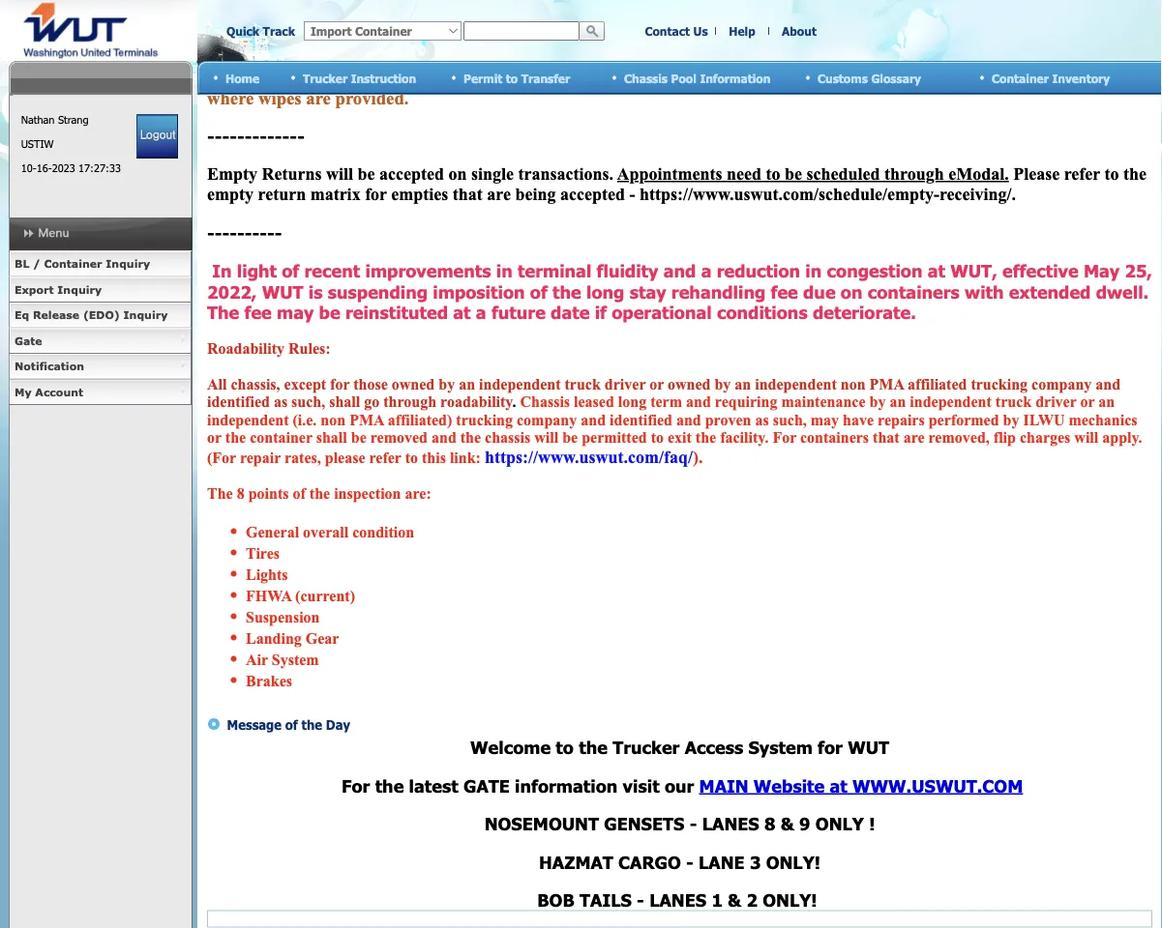 Task type: locate. For each thing, give the bounding box(es) containing it.
trucker
[[303, 71, 348, 85]]

chassis
[[624, 71, 668, 85]]

quick
[[226, 24, 259, 38]]

nathan
[[21, 113, 55, 126]]

container left "inventory"
[[992, 71, 1049, 85]]

container
[[992, 71, 1049, 85], [44, 257, 102, 270]]

notification link
[[9, 354, 192, 380]]

inquiry for container
[[106, 257, 150, 270]]

inquiry down bl / container inquiry
[[57, 283, 102, 296]]

gate
[[15, 334, 42, 347]]

ustiw
[[21, 137, 54, 150]]

inquiry right (edo)
[[123, 309, 168, 322]]

eq release (edo) inquiry link
[[9, 303, 192, 329]]

1 horizontal spatial container
[[992, 71, 1049, 85]]

(edo)
[[83, 309, 120, 322]]

inquiry
[[106, 257, 150, 270], [57, 283, 102, 296], [123, 309, 168, 322]]

contact us
[[645, 24, 708, 38]]

about link
[[782, 24, 817, 38]]

1 vertical spatial inquiry
[[57, 283, 102, 296]]

0 vertical spatial inquiry
[[106, 257, 150, 270]]

chassis pool information
[[624, 71, 771, 85]]

container up export inquiry
[[44, 257, 102, 270]]

pool
[[671, 71, 697, 85]]

0 horizontal spatial container
[[44, 257, 102, 270]]

None text field
[[464, 21, 580, 41]]

export inquiry
[[15, 283, 102, 296]]

bl
[[15, 257, 29, 270]]

contact
[[645, 24, 690, 38]]

permit to transfer
[[464, 71, 570, 85]]

2 vertical spatial inquiry
[[123, 309, 168, 322]]

inquiry up export inquiry link at the left top of the page
[[106, 257, 150, 270]]

help link
[[729, 24, 755, 38]]

quick track
[[226, 24, 295, 38]]

us
[[693, 24, 708, 38]]



Task type: vqa. For each thing, say whether or not it's contained in the screenshot.
10:13:03
no



Task type: describe. For each thing, give the bounding box(es) containing it.
glossary
[[871, 71, 921, 85]]

inquiry for (edo)
[[123, 309, 168, 322]]

2023
[[52, 162, 75, 175]]

eq
[[15, 309, 29, 322]]

account
[[35, 386, 83, 399]]

container inventory
[[992, 71, 1110, 85]]

notification
[[15, 360, 84, 373]]

release
[[33, 309, 79, 322]]

about
[[782, 24, 817, 38]]

/
[[33, 257, 40, 270]]

gate link
[[9, 329, 192, 354]]

bl / container inquiry link
[[9, 252, 192, 277]]

nathan strang
[[21, 113, 89, 126]]

17:27:33
[[78, 162, 121, 175]]

contact us link
[[645, 24, 708, 38]]

0 vertical spatial container
[[992, 71, 1049, 85]]

permit
[[464, 71, 502, 85]]

bl / container inquiry
[[15, 257, 150, 270]]

my
[[15, 386, 32, 399]]

eq release (edo) inquiry
[[15, 309, 168, 322]]

help
[[729, 24, 755, 38]]

export inquiry link
[[9, 277, 192, 303]]

inventory
[[1052, 71, 1110, 85]]

trucker instruction
[[303, 71, 416, 85]]

login image
[[137, 114, 178, 159]]

customs
[[818, 71, 868, 85]]

16-
[[36, 162, 52, 175]]

my account link
[[9, 380, 192, 405]]

customs glossary
[[818, 71, 921, 85]]

10-
[[21, 162, 36, 175]]

export
[[15, 283, 54, 296]]

instruction
[[351, 71, 416, 85]]

home
[[225, 71, 259, 85]]

my account
[[15, 386, 83, 399]]

transfer
[[521, 71, 570, 85]]

information
[[700, 71, 771, 85]]

to
[[506, 71, 518, 85]]

1 vertical spatial container
[[44, 257, 102, 270]]

strang
[[58, 113, 89, 126]]

10-16-2023 17:27:33
[[21, 162, 121, 175]]

track
[[263, 24, 295, 38]]



